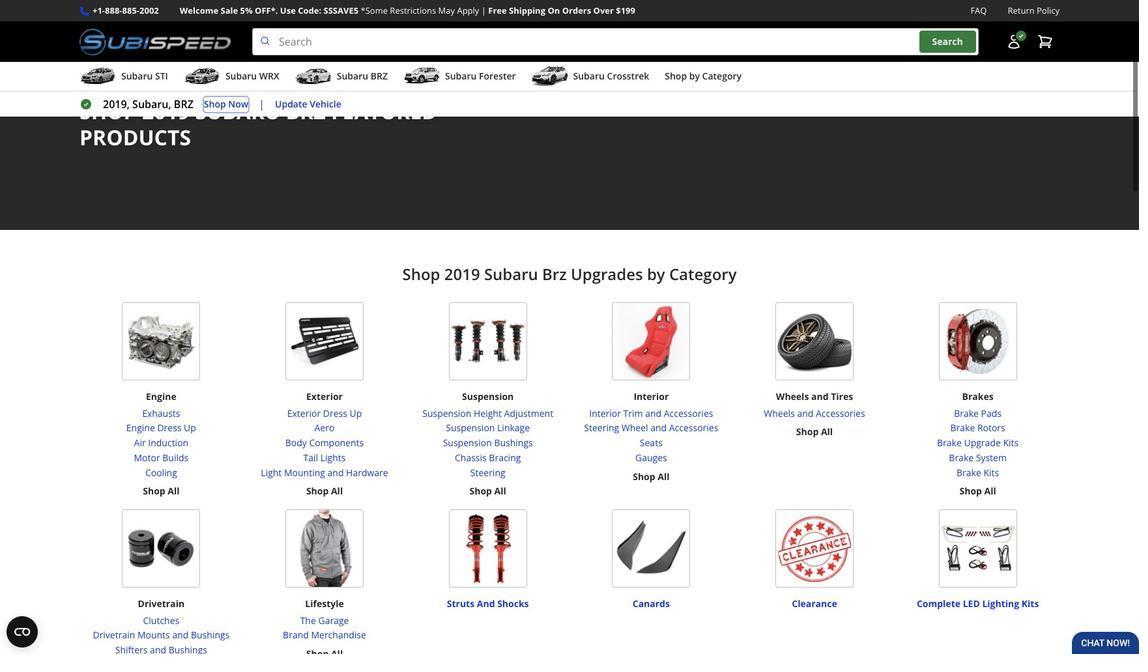 Task type: describe. For each thing, give the bounding box(es) containing it.
crosstrek
[[607, 70, 650, 82]]

rotors
[[978, 422, 1006, 435]]

+1-
[[93, 5, 105, 16]]

components
[[309, 437, 364, 449]]

a subaru crosstrek thumbnail image image
[[532, 67, 568, 86]]

brakes brake pads brake rotors brake upgrade kits brake system brake kits shop all
[[938, 391, 1019, 498]]

brz inside shop 2019 subaru brz featured products
[[286, 97, 326, 125]]

pads
[[982, 407, 1002, 420]]

engine image image
[[122, 303, 200, 381]]

888-
[[105, 5, 122, 16]]

subaru crosstrek button
[[532, 65, 650, 91]]

shop
[[80, 97, 137, 125]]

brakes image image
[[940, 303, 1018, 381]]

code:
[[298, 5, 322, 16]]

2019, subaru, brz
[[103, 97, 194, 112]]

canards
[[633, 598, 670, 610]]

now
[[228, 98, 249, 110]]

seats link
[[585, 436, 719, 451]]

steering link
[[423, 466, 554, 481]]

air induction link
[[126, 436, 196, 451]]

subaru brz button
[[295, 65, 388, 91]]

shop inside interior interior trim and accessories steering wheel and accessories seats gauges shop all
[[633, 471, 656, 483]]

exterior image image
[[286, 303, 364, 381]]

subaru,
[[132, 97, 171, 112]]

2019 for shop
[[445, 264, 480, 285]]

all inside the "suspension suspension height adjustment suspension linkage suspension bushings chassis bracing steering shop all"
[[495, 485, 507, 498]]

garage
[[319, 615, 349, 627]]

gauges
[[636, 452, 668, 464]]

return policy link
[[1009, 4, 1060, 18]]

lifestyle the garage brand merchandise
[[283, 598, 366, 642]]

complete led lighting kits image image
[[940, 510, 1018, 588]]

subaru crosstrek
[[574, 70, 650, 82]]

subispeed logo image
[[80, 28, 232, 56]]

0 horizontal spatial by
[[648, 264, 666, 285]]

search button
[[920, 31, 977, 53]]

lights
[[321, 452, 346, 464]]

shipping
[[509, 5, 546, 16]]

height
[[474, 407, 502, 420]]

brake kits link
[[938, 466, 1019, 481]]

body
[[285, 437, 307, 449]]

sale
[[221, 5, 238, 16]]

return
[[1009, 5, 1035, 16]]

interior image image
[[613, 303, 691, 381]]

adjustment
[[504, 407, 554, 420]]

shocks
[[498, 598, 529, 610]]

on
[[548, 5, 560, 16]]

all inside interior interior trim and accessories steering wheel and accessories seats gauges shop all
[[658, 471, 670, 483]]

apply
[[457, 5, 480, 16]]

brake up brake rotors link
[[955, 407, 980, 420]]

lifestyle image image
[[286, 510, 364, 588]]

all inside engine exhausts engine dress up air induction motor builds cooling shop all
[[168, 485, 180, 498]]

a subaru brz thumbnail image image
[[295, 67, 332, 86]]

led
[[964, 598, 981, 610]]

a subaru wrx thumbnail image image
[[184, 67, 220, 86]]

brakes
[[963, 391, 994, 403]]

and inside the exterior exterior dress up aero body components tail lights light mounting and hardware shop all
[[328, 467, 344, 479]]

suspension suspension height adjustment suspension linkage suspension bushings chassis bracing steering shop all
[[423, 391, 554, 498]]

all inside the exterior exterior dress up aero body components tail lights light mounting and hardware shop all
[[331, 485, 343, 498]]

canards link
[[633, 592, 670, 610]]

interior interior trim and accessories steering wheel and accessories seats gauges shop all
[[585, 391, 719, 483]]

suspension up chassis
[[443, 437, 492, 449]]

0 vertical spatial exterior
[[307, 391, 343, 403]]

aero link
[[261, 422, 388, 436]]

light
[[261, 467, 282, 479]]

sti
[[155, 70, 168, 82]]

free
[[489, 5, 507, 16]]

clutches
[[143, 615, 179, 627]]

gauges link
[[585, 451, 719, 466]]

system
[[977, 452, 1008, 464]]

shop 2019 subaru brz upgrades by category
[[403, 264, 737, 285]]

and inside clutches drivetrain mounts and bushings
[[172, 630, 189, 642]]

chassis
[[455, 452, 487, 464]]

a subaru sti thumbnail image image
[[80, 67, 116, 86]]

shop all link for bushings
[[470, 485, 507, 500]]

brake rotors link
[[938, 422, 1019, 436]]

/
[[100, 6, 104, 20]]

subaru brz
[[337, 70, 388, 82]]

shop all link for motor
[[143, 485, 180, 500]]

shop inside shop by category dropdown button
[[665, 70, 687, 82]]

subaru wrx button
[[184, 65, 280, 91]]

exhausts
[[142, 407, 180, 420]]

suspension up height
[[462, 391, 514, 403]]

brake down brake rotors link
[[938, 437, 962, 449]]

aero
[[315, 422, 335, 435]]

update vehicle
[[275, 98, 342, 110]]

complete
[[918, 598, 961, 610]]

subaru for subaru crosstrek
[[574, 70, 605, 82]]

1 vertical spatial |
[[259, 97, 265, 112]]

body components link
[[261, 436, 388, 451]]

air
[[134, 437, 146, 449]]

brz inside dropdown button
[[371, 70, 388, 82]]

subaru for subaru brz
[[337, 70, 369, 82]]

trim
[[624, 407, 643, 420]]

0 horizontal spatial brz
[[174, 97, 194, 112]]

subaru
[[195, 97, 281, 125]]

brake pads link
[[938, 407, 1019, 422]]

mounts
[[138, 630, 170, 642]]

drivetrain mounts and bushings link
[[93, 629, 230, 644]]

update vehicle button
[[275, 97, 342, 112]]

0 vertical spatial engine
[[146, 391, 177, 403]]

bushings inside the "suspension suspension height adjustment suspension linkage suspension bushings chassis bracing steering shop all"
[[495, 437, 533, 449]]

shop inside engine exhausts engine dress up air induction motor builds cooling shop all
[[143, 485, 165, 498]]

seats
[[640, 437, 663, 449]]

1 horizontal spatial brz
[[543, 264, 567, 285]]

use
[[280, 5, 296, 16]]

+1-888-885-2002 link
[[93, 4, 159, 18]]

exhausts link
[[126, 407, 196, 422]]

wheels and accessories link
[[765, 407, 866, 422]]

shop 2019 subaru brz featured products
[[80, 97, 438, 151]]

motor
[[134, 452, 160, 464]]

1 horizontal spatial kits
[[1004, 437, 1019, 449]]

wheels and tires wheels and accessories shop all
[[765, 391, 866, 438]]

brake system link
[[938, 451, 1019, 466]]

shop inside shop now link
[[204, 98, 226, 110]]

0 horizontal spatial kits
[[984, 467, 1000, 479]]

shop all link for kits
[[960, 485, 997, 500]]

motor builds link
[[126, 451, 196, 466]]

suspension left height
[[423, 407, 472, 420]]

struts
[[447, 598, 475, 610]]

search input field
[[252, 28, 980, 56]]

forester
[[479, 70, 516, 82]]

steering inside interior interior trim and accessories steering wheel and accessories seats gauges shop all
[[585, 422, 620, 435]]

shop all link for all
[[797, 425, 834, 440]]

0 vertical spatial drivetrain
[[138, 598, 185, 610]]

the garage link
[[283, 614, 366, 629]]

orders
[[563, 5, 592, 16]]

products
[[80, 123, 191, 151]]

kits inside complete led lighting kits link
[[1022, 598, 1040, 610]]

drivetrain inside clutches drivetrain mounts and bushings
[[93, 630, 135, 642]]



Task type: locate. For each thing, give the bounding box(es) containing it.
brz right 2002
[[167, 7, 180, 19]]

linkage
[[498, 422, 530, 435]]

1 vertical spatial brz
[[543, 264, 567, 285]]

drivetrain image image
[[122, 510, 200, 588]]

by inside dropdown button
[[690, 70, 700, 82]]

dress up induction
[[157, 422, 182, 435]]

shop all link down light mounting and hardware link
[[306, 485, 343, 500]]

clearance image image
[[776, 510, 854, 588]]

0 horizontal spatial |
[[259, 97, 265, 112]]

0 vertical spatial kits
[[1004, 437, 1019, 449]]

2 horizontal spatial brz
[[371, 70, 388, 82]]

all down wheels and accessories link
[[822, 426, 834, 438]]

2 horizontal spatial kits
[[1022, 598, 1040, 610]]

subaru forester button
[[404, 65, 516, 91]]

0 horizontal spatial up
[[184, 422, 196, 435]]

2019 subaru brz
[[115, 7, 180, 19]]

all down steering link
[[495, 485, 507, 498]]

lighting
[[983, 598, 1020, 610]]

all down light mounting and hardware link
[[331, 485, 343, 498]]

builds
[[163, 452, 189, 464]]

0 horizontal spatial 2019
[[115, 7, 134, 19]]

engine up exhausts at bottom left
[[146, 391, 177, 403]]

struts and shocks link
[[447, 592, 529, 610]]

1 horizontal spatial interior
[[634, 391, 669, 403]]

0 vertical spatial up
[[350, 407, 362, 420]]

1 horizontal spatial 2019
[[142, 97, 190, 125]]

exterior
[[307, 391, 343, 403], [287, 407, 321, 420]]

*some
[[361, 5, 388, 16]]

1 vertical spatial dress
[[157, 422, 182, 435]]

2002
[[140, 5, 159, 16]]

0 vertical spatial category
[[703, 70, 742, 82]]

bracing
[[489, 452, 521, 464]]

complete led lighting kits
[[918, 598, 1040, 610]]

shop inside the "suspension suspension height adjustment suspension linkage suspension bushings chassis bracing steering shop all"
[[470, 485, 492, 498]]

category
[[703, 70, 742, 82], [670, 264, 737, 285]]

cooling
[[145, 467, 177, 479]]

brz left upgrades
[[543, 264, 567, 285]]

0 horizontal spatial bushings
[[191, 630, 230, 642]]

bushings inside clutches drivetrain mounts and bushings
[[191, 630, 230, 642]]

kits down system
[[984, 467, 1000, 479]]

1 vertical spatial wheels
[[765, 407, 795, 420]]

merchandise
[[311, 630, 366, 642]]

885-
[[122, 5, 140, 16]]

0 vertical spatial 2019
[[115, 7, 134, 19]]

0 horizontal spatial steering
[[471, 467, 506, 479]]

all inside wheels and tires wheels and accessories shop all
[[822, 426, 834, 438]]

accessories down interior trim and accessories link
[[670, 422, 719, 435]]

kits up system
[[1004, 437, 1019, 449]]

shop by category button
[[665, 65, 742, 91]]

wrx
[[259, 70, 280, 82]]

wheel
[[622, 422, 649, 435]]

1 vertical spatial bushings
[[191, 630, 230, 642]]

exterior up the aero
[[287, 407, 321, 420]]

subaru for subaru sti
[[121, 70, 153, 82]]

home image
[[80, 8, 90, 18]]

steering inside the "suspension suspension height adjustment suspension linkage suspension bushings chassis bracing steering shop all"
[[471, 467, 506, 479]]

dress inside the exterior exterior dress up aero body components tail lights light mounting and hardware shop all
[[323, 407, 347, 420]]

subaru wrx
[[226, 70, 280, 82]]

cooling link
[[126, 466, 196, 481]]

welcome
[[180, 5, 219, 16]]

bushings down "linkage"
[[495, 437, 533, 449]]

interior up interior trim and accessories link
[[634, 391, 669, 403]]

accessories inside wheels and tires wheels and accessories shop all
[[816, 407, 866, 420]]

shop all link down cooling link
[[143, 485, 180, 500]]

canards image image
[[613, 510, 691, 588]]

tail lights link
[[261, 451, 388, 466]]

drivetrain left mounts at bottom
[[93, 630, 135, 642]]

1 vertical spatial category
[[670, 264, 737, 285]]

brand merchandise link
[[283, 629, 366, 644]]

0 vertical spatial |
[[482, 5, 486, 16]]

kits right lighting
[[1022, 598, 1040, 610]]

1 vertical spatial drivetrain
[[93, 630, 135, 642]]

shop all link for tail
[[306, 485, 343, 500]]

shop inside wheels and tires wheels and accessories shop all
[[797, 426, 819, 438]]

brz down the a subaru brz thumbnail image
[[286, 97, 326, 125]]

2 vertical spatial 2019
[[445, 264, 480, 285]]

dress inside engine exhausts engine dress up air induction motor builds cooling shop all
[[157, 422, 182, 435]]

subaru forester
[[445, 70, 516, 82]]

faq
[[971, 5, 988, 16]]

bushings down clutches link
[[191, 630, 230, 642]]

0 horizontal spatial drivetrain
[[93, 630, 135, 642]]

brz
[[167, 7, 180, 19], [543, 264, 567, 285]]

struts and shocks image image
[[449, 510, 527, 588]]

1 horizontal spatial steering
[[585, 422, 620, 435]]

shop now link
[[204, 97, 249, 112]]

interior left trim
[[590, 407, 621, 420]]

brake down the brake pads link
[[951, 422, 976, 435]]

$199
[[616, 5, 636, 16]]

subaru for subaru wrx
[[226, 70, 257, 82]]

| left free
[[482, 5, 486, 16]]

engine up air
[[126, 422, 155, 435]]

suspension image image
[[449, 303, 527, 381]]

2019 subaru brz link
[[115, 7, 190, 19]]

subaru sti button
[[80, 65, 168, 91]]

2 horizontal spatial 2019
[[445, 264, 480, 285]]

a subaru forester thumbnail image image
[[404, 67, 440, 86]]

lifestyle
[[305, 598, 344, 610]]

bushings
[[495, 437, 533, 449], [191, 630, 230, 642]]

engine
[[146, 391, 177, 403], [126, 422, 155, 435]]

wheels and tires image image
[[776, 303, 854, 381]]

2 vertical spatial kits
[[1022, 598, 1040, 610]]

brz up featured
[[371, 70, 388, 82]]

up inside engine exhausts engine dress up air induction motor builds cooling shop all
[[184, 422, 196, 435]]

sssave5
[[324, 5, 359, 16]]

+1-888-885-2002
[[93, 5, 159, 16]]

category inside dropdown button
[[703, 70, 742, 82]]

1 horizontal spatial by
[[690, 70, 700, 82]]

chassis bracing link
[[423, 451, 554, 466]]

1 vertical spatial engine
[[126, 422, 155, 435]]

hardware
[[346, 467, 388, 479]]

button image
[[1007, 34, 1023, 50]]

up up induction
[[184, 422, 196, 435]]

steering left wheel
[[585, 422, 620, 435]]

1 horizontal spatial dress
[[323, 407, 347, 420]]

1 vertical spatial kits
[[984, 467, 1000, 479]]

open widget image
[[7, 617, 38, 648]]

0 horizontal spatial dress
[[157, 422, 182, 435]]

clutches link
[[93, 614, 230, 629]]

0 vertical spatial brz
[[167, 7, 180, 19]]

accessories down tires
[[816, 407, 866, 420]]

2019,
[[103, 97, 130, 112]]

brz right subaru, in the left top of the page
[[174, 97, 194, 112]]

all down cooling link
[[168, 485, 180, 498]]

1 vertical spatial interior
[[590, 407, 621, 420]]

|
[[482, 5, 486, 16], [259, 97, 265, 112]]

tail
[[304, 452, 318, 464]]

1 vertical spatial exterior
[[287, 407, 321, 420]]

shop by category
[[665, 70, 742, 82]]

mounting
[[284, 467, 325, 479]]

suspension linkage link
[[423, 422, 554, 436]]

1 vertical spatial by
[[648, 264, 666, 285]]

1 vertical spatial up
[[184, 422, 196, 435]]

1 vertical spatial 2019
[[142, 97, 190, 125]]

upgrades
[[571, 264, 643, 285]]

0 vertical spatial steering
[[585, 422, 620, 435]]

brake down brake upgrade kits link
[[950, 452, 974, 464]]

all down gauges link
[[658, 471, 670, 483]]

suspension down suspension height adjustment link
[[446, 422, 495, 435]]

up up aero link
[[350, 407, 362, 420]]

all
[[822, 426, 834, 438], [658, 471, 670, 483], [168, 485, 180, 498], [331, 485, 343, 498], [495, 485, 507, 498], [985, 485, 997, 498]]

up inside the exterior exterior dress up aero body components tail lights light mounting and hardware shop all
[[350, 407, 362, 420]]

shop inside brakes brake pads brake rotors brake upgrade kits brake system brake kits shop all
[[960, 485, 983, 498]]

shop inside the exterior exterior dress up aero body components tail lights light mounting and hardware shop all
[[306, 485, 329, 498]]

brake
[[955, 407, 980, 420], [951, 422, 976, 435], [938, 437, 962, 449], [950, 452, 974, 464], [957, 467, 982, 479]]

tires
[[832, 391, 854, 403]]

shop all link down gauges link
[[633, 470, 670, 485]]

1 horizontal spatial up
[[350, 407, 362, 420]]

engine dress up link
[[126, 422, 196, 436]]

brake down brake system link
[[957, 467, 982, 479]]

subaru for subaru forester
[[445, 70, 477, 82]]

accessories up steering wheel and accessories link
[[664, 407, 714, 420]]

0 vertical spatial wheels
[[777, 391, 810, 403]]

1 horizontal spatial |
[[482, 5, 486, 16]]

shop all link for and
[[633, 470, 670, 485]]

brand
[[283, 630, 309, 642]]

2019 inside shop 2019 subaru brz featured products
[[142, 97, 190, 125]]

induction
[[148, 437, 189, 449]]

dress up the aero
[[323, 407, 347, 420]]

engine exhausts engine dress up air induction motor builds cooling shop all
[[126, 391, 196, 498]]

0 vertical spatial dress
[[323, 407, 347, 420]]

shop all link down wheels and accessories link
[[797, 425, 834, 440]]

drivetrain up 'clutches' at the left
[[138, 598, 185, 610]]

clearance
[[793, 598, 838, 610]]

shop all link down brake kits link
[[960, 485, 997, 500]]

brz
[[371, 70, 388, 82], [174, 97, 194, 112], [286, 97, 326, 125]]

5%
[[240, 5, 253, 16]]

exterior up exterior dress up link
[[307, 391, 343, 403]]

suspension bushings link
[[423, 436, 554, 451]]

1 horizontal spatial brz
[[286, 97, 326, 125]]

shop now
[[204, 98, 249, 110]]

faq link
[[971, 4, 988, 18]]

0 horizontal spatial brz
[[167, 7, 180, 19]]

0 vertical spatial by
[[690, 70, 700, 82]]

clutches drivetrain mounts and bushings
[[93, 615, 230, 642]]

vehicle
[[310, 98, 342, 110]]

kits
[[1004, 437, 1019, 449], [984, 467, 1000, 479], [1022, 598, 1040, 610]]

0 vertical spatial bushings
[[495, 437, 533, 449]]

update
[[275, 98, 308, 110]]

steering down chassis bracing 'link'
[[471, 467, 506, 479]]

all down brake kits link
[[985, 485, 997, 498]]

1 vertical spatial steering
[[471, 467, 506, 479]]

policy
[[1038, 5, 1060, 16]]

2019 for shop
[[142, 97, 190, 125]]

up
[[350, 407, 362, 420], [184, 422, 196, 435]]

shop all link down steering link
[[470, 485, 507, 500]]

all inside brakes brake pads brake rotors brake upgrade kits brake system brake kits shop all
[[985, 485, 997, 498]]

| right now
[[259, 97, 265, 112]]

0 vertical spatial interior
[[634, 391, 669, 403]]

1 horizontal spatial bushings
[[495, 437, 533, 449]]

1 horizontal spatial drivetrain
[[138, 598, 185, 610]]

restrictions
[[390, 5, 436, 16]]

exterior exterior dress up aero body components tail lights light mounting and hardware shop all
[[261, 391, 388, 498]]

brake upgrade kits link
[[938, 436, 1019, 451]]

0 horizontal spatial interior
[[590, 407, 621, 420]]



Task type: vqa. For each thing, say whether or not it's contained in the screenshot.


